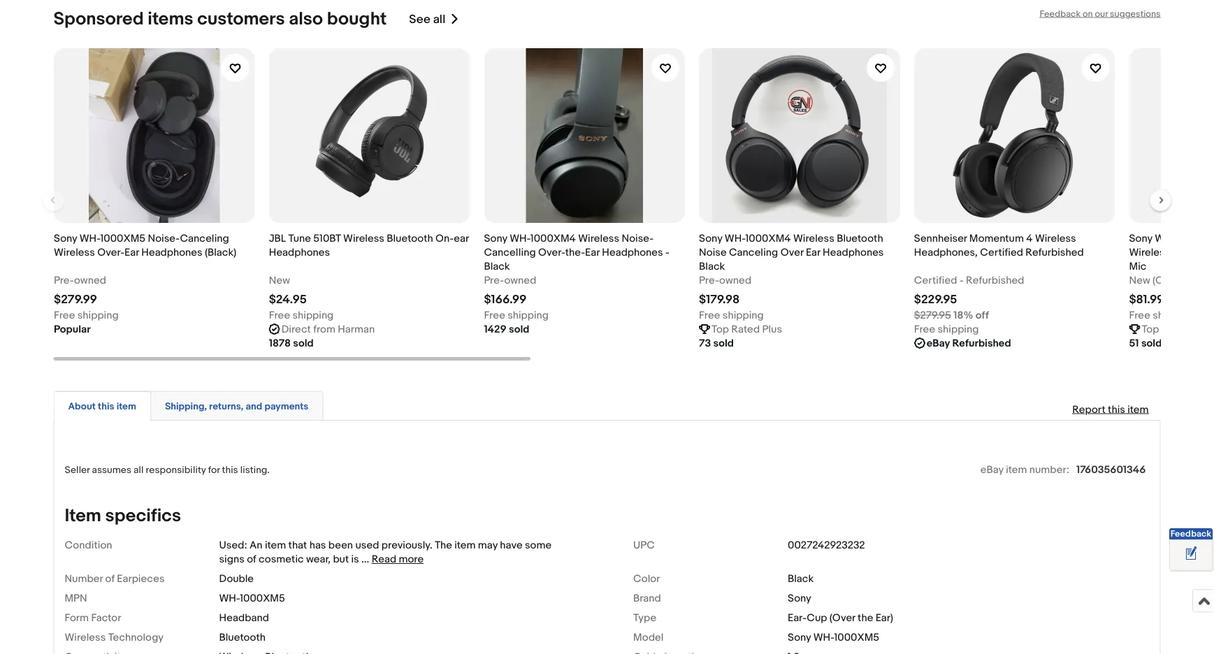 Task type: vqa. For each thing, say whether or not it's contained in the screenshot.
$81.99
yes



Task type: locate. For each thing, give the bounding box(es) containing it.
new up $24.95 text field
[[269, 274, 290, 287]]

1 horizontal spatial top
[[1142, 323, 1159, 336]]

item
[[117, 401, 136, 413], [1128, 404, 1149, 416], [1006, 464, 1028, 476], [265, 539, 286, 552], [455, 539, 476, 552]]

returns,
[[209, 401, 244, 413]]

ear inside sony wh-1000xm4 wireless noise- cancelling over-the-ear headphones - black pre-owned $166.99 free shipping 1429 sold
[[585, 246, 600, 259]]

$81.99
[[1129, 293, 1164, 307]]

the-
[[565, 246, 585, 259]]

sony for $81.99
[[1129, 232, 1153, 245]]

0 vertical spatial 1000xm5
[[100, 232, 145, 245]]

bluetooth inside sony wh-1000xm4 wireless bluetooth noise canceling over ear headphones black pre-owned $179.98 free shipping
[[837, 232, 883, 245]]

wireless right 4
[[1035, 232, 1076, 245]]

ebay for ebay item number: 176035601346
[[981, 464, 1004, 476]]

2 horizontal spatial bluetooth
[[837, 232, 883, 245]]

1 horizontal spatial top rated plus
[[1142, 323, 1212, 336]]

ear
[[124, 246, 139, 259], [585, 246, 600, 259], [806, 246, 820, 259]]

Direct from Harman text field
[[281, 322, 375, 336]]

item right 'report'
[[1128, 404, 1149, 416]]

-
[[665, 246, 669, 259], [960, 274, 964, 287]]

2 headphones from the left
[[269, 246, 330, 259]]

ebay left number:
[[981, 464, 1004, 476]]

sony up new (other) 'text field'
[[1129, 232, 1153, 245]]

black inside sony wh-1000xm4 wireless bluetooth noise canceling over ear headphones black pre-owned $179.98 free shipping
[[699, 260, 725, 273]]

2 horizontal spatial black
[[788, 573, 814, 585]]

feedback for feedback on our suggestions
[[1040, 9, 1081, 19]]

1 new from the left
[[269, 274, 290, 287]]

rated for $179.98
[[731, 323, 760, 336]]

1 horizontal spatial 1000xm4
[[745, 232, 791, 245]]

3 owned from the left
[[719, 274, 751, 287]]

1 pre-owned text field from the left
[[484, 274, 536, 288]]

0 horizontal spatial noise-
[[147, 232, 180, 245]]

1 owned from the left
[[74, 274, 106, 287]]

tab list containing about this item
[[53, 389, 1161, 421]]

bought
[[327, 9, 387, 30]]

wh- up pre-owned text field
[[79, 232, 100, 245]]

ebay refurbished
[[927, 337, 1011, 350]]

1000xm5 inside sony wh-1000xm5 noise-canceling wireless over-ear headphones (black)
[[100, 232, 145, 245]]

shipping inside sony wh-ch720n new (other) $81.99 free shipping
[[1153, 309, 1194, 322]]

noise-
[[147, 232, 180, 245], [622, 232, 654, 245]]

1000xm4 up over
[[745, 232, 791, 245]]

top rated plus for $179.98
[[712, 323, 782, 336]]

1 horizontal spatial owned
[[504, 274, 536, 287]]

shipping up from
[[292, 309, 333, 322]]

ebay item number: 176035601346
[[981, 464, 1146, 476]]

black
[[484, 260, 510, 273], [699, 260, 725, 273], [788, 573, 814, 585]]

new inside new $24.95 free shipping
[[269, 274, 290, 287]]

ear inside sony wh-1000xm4 wireless bluetooth noise canceling over ear headphones black pre-owned $179.98 free shipping
[[806, 246, 820, 259]]

been
[[329, 539, 353, 552]]

cancelling
[[484, 246, 536, 259]]

0 vertical spatial of
[[247, 553, 256, 566]]

0 horizontal spatial of
[[105, 573, 115, 585]]

1 vertical spatial certified
[[914, 274, 957, 287]]

2 horizontal spatial ear
[[806, 246, 820, 259]]

1 vertical spatial feedback
[[1171, 529, 1212, 540]]

1 vertical spatial refurbished
[[966, 274, 1024, 287]]

free up popular text field
[[53, 309, 75, 322]]

new up the $81.99 text field
[[1129, 274, 1150, 287]]

this right about
[[98, 401, 114, 413]]

refurbished down 'sennheiser momentum 4 wireless headphones, certified refurbished'
[[966, 274, 1024, 287]]

sony down ear-
[[788, 632, 811, 644]]

2 top rated plus from the left
[[1142, 323, 1212, 336]]

sony inside sony wh-1000xm4 wireless noise- cancelling over-the-ear headphones - black pre-owned $166.99 free shipping 1429 sold
[[484, 232, 507, 245]]

ebay down the $279.95
[[927, 337, 950, 350]]

0 horizontal spatial owned
[[74, 274, 106, 287]]

refurbished down off
[[952, 337, 1011, 350]]

on-
[[435, 232, 454, 245]]

73 sold text field
[[699, 336, 734, 350]]

1 vertical spatial canceling
[[729, 246, 778, 259]]

1 over- from the left
[[97, 246, 124, 259]]

headphones inside sony wh-1000xm5 noise-canceling wireless over-ear headphones (black)
[[141, 246, 202, 259]]

rated up 51 sold text box
[[1162, 323, 1190, 336]]

headband
[[219, 612, 269, 625]]

0 horizontal spatial all
[[134, 464, 144, 476]]

payments
[[265, 401, 309, 413]]

from
[[313, 323, 335, 336]]

1000xm5 for sony wh-1000xm5 noise-canceling wireless over-ear headphones (black)
[[100, 232, 145, 245]]

double
[[219, 573, 254, 585]]

1000xm4 up the-
[[530, 232, 576, 245]]

item up cosmetic
[[265, 539, 286, 552]]

black down noise
[[699, 260, 725, 273]]

0 horizontal spatial black
[[484, 260, 510, 273]]

1878 sold text field
[[269, 336, 313, 350]]

the
[[435, 539, 452, 552]]

wireless inside sony wh-1000xm4 wireless bluetooth noise canceling over ear headphones black pre-owned $179.98 free shipping
[[793, 232, 834, 245]]

sony inside sony wh-ch720n new (other) $81.99 free shipping
[[1129, 232, 1153, 245]]

free up 1429
[[484, 309, 505, 322]]

2 horizontal spatial owned
[[719, 274, 751, 287]]

headphones inside jbl tune 510bt wireless bluetooth on-ear headphones
[[269, 246, 330, 259]]

sold for $81.99
[[1141, 337, 1162, 350]]

1 horizontal spatial rated
[[1162, 323, 1190, 336]]

of right number
[[105, 573, 115, 585]]

1000xm5 for sony wh-1000xm5
[[835, 632, 880, 644]]

$166.99
[[484, 293, 527, 307]]

1 horizontal spatial new
[[1129, 274, 1150, 287]]

1 horizontal spatial -
[[960, 274, 964, 287]]

wireless up the-
[[578, 232, 619, 245]]

free shipping text field down $179.98 text box
[[699, 309, 764, 322]]

wireless for sennheiser momentum 4 wireless headphones, certified refurbished
[[1035, 232, 1076, 245]]

of inside used: an item that has been used previously. the item may have some signs of cosmetic wear, but is ...
[[247, 553, 256, 566]]

sponsored
[[53, 9, 144, 30]]

0 horizontal spatial pre-
[[53, 274, 74, 287]]

ear for free
[[806, 246, 820, 259]]

of
[[247, 553, 256, 566], [105, 573, 115, 585]]

1878 sold
[[269, 337, 313, 350]]

refurbished inside text field
[[952, 337, 1011, 350]]

2 pre- from the left
[[484, 274, 504, 287]]

1000xm4
[[530, 232, 576, 245], [745, 232, 791, 245]]

wireless inside sony wh-1000xm4 wireless noise- cancelling over-the-ear headphones - black pre-owned $166.99 free shipping 1429 sold
[[578, 232, 619, 245]]

also
[[289, 9, 323, 30]]

top inside text box
[[1142, 323, 1159, 336]]

0 horizontal spatial canceling
[[180, 232, 229, 245]]

0 horizontal spatial certified
[[914, 274, 957, 287]]

0 horizontal spatial 1000xm5
[[100, 232, 145, 245]]

momentum
[[969, 232, 1024, 245]]

$279.95
[[914, 309, 951, 322]]

this right 'report'
[[1108, 404, 1126, 416]]

previously.
[[382, 539, 433, 552]]

pre- inside sony wh-1000xm4 wireless noise- cancelling over-the-ear headphones - black pre-owned $166.99 free shipping 1429 sold
[[484, 274, 504, 287]]

over- right cancelling
[[538, 246, 565, 259]]

Free shipping text field
[[269, 309, 333, 322], [484, 309, 549, 322], [699, 309, 764, 322], [1129, 309, 1194, 322], [914, 322, 979, 336]]

2 vertical spatial 1000xm5
[[835, 632, 880, 644]]

free inside new $24.95 free shipping
[[269, 309, 290, 322]]

headphones down tune on the left top of page
[[269, 246, 330, 259]]

pre-owned text field up the $179.98
[[699, 274, 751, 288]]

sony inside sony wh-1000xm4 wireless bluetooth noise canceling over ear headphones black pre-owned $179.98 free shipping
[[699, 232, 722, 245]]

sony up pre-owned text field
[[53, 232, 77, 245]]

0 vertical spatial ebay
[[927, 337, 950, 350]]

plus down sony wh-1000xm4 wireless bluetooth noise canceling over ear headphones black pre-owned $179.98 free shipping
[[762, 323, 782, 336]]

bluetooth inside jbl tune 510bt wireless bluetooth on-ear headphones
[[387, 232, 433, 245]]

1 horizontal spatial plus
[[1193, 323, 1212, 336]]

tab list
[[53, 389, 1161, 421]]

of down an
[[247, 553, 256, 566]]

shipping up 1429 sold text field
[[507, 309, 549, 322]]

ebay inside text field
[[927, 337, 950, 350]]

wireless right 510bt
[[343, 232, 384, 245]]

wh- for $81.99
[[1155, 232, 1176, 245]]

over- inside sony wh-1000xm4 wireless noise- cancelling over-the-ear headphones - black pre-owned $166.99 free shipping 1429 sold
[[538, 246, 565, 259]]

0 horizontal spatial over-
[[97, 246, 124, 259]]

pre-owned text field up $166.99 text field
[[484, 274, 536, 288]]

all right see
[[433, 12, 446, 27]]

1 1000xm4 from the left
[[530, 232, 576, 245]]

1878
[[269, 337, 291, 350]]

1 vertical spatial -
[[960, 274, 964, 287]]

wh- for cancelling
[[510, 232, 530, 245]]

sold inside sony wh-1000xm4 wireless noise- cancelling over-the-ear headphones - black pre-owned $166.99 free shipping 1429 sold
[[509, 323, 529, 336]]

wh- inside sony wh-1000xm5 noise-canceling wireless over-ear headphones (black)
[[79, 232, 100, 245]]

shipping down 18%
[[938, 323, 979, 336]]

wh- up cancelling
[[510, 232, 530, 245]]

sony wh-1000xm5
[[788, 632, 880, 644]]

1 horizontal spatial of
[[247, 553, 256, 566]]

canceling left over
[[729, 246, 778, 259]]

our
[[1095, 9, 1109, 19]]

sold right 51
[[1141, 337, 1162, 350]]

wireless inside jbl tune 510bt wireless bluetooth on-ear headphones
[[343, 232, 384, 245]]

shipping down $279.99
[[77, 309, 118, 322]]

0 horizontal spatial -
[[665, 246, 669, 259]]

item right the
[[455, 539, 476, 552]]

free shipping text field for $179.98
[[699, 309, 764, 322]]

0 horizontal spatial ear
[[124, 246, 139, 259]]

1 horizontal spatial black
[[699, 260, 725, 273]]

wireless for sony wh-1000xm4 wireless noise- cancelling over-the-ear headphones - black pre-owned $166.99 free shipping 1429 sold
[[578, 232, 619, 245]]

1429 sold text field
[[484, 322, 529, 336]]

1 horizontal spatial over-
[[538, 246, 565, 259]]

1 horizontal spatial canceling
[[729, 246, 778, 259]]

Top Rated Plus text field
[[712, 322, 782, 336]]

0 vertical spatial feedback
[[1040, 9, 1081, 19]]

1 horizontal spatial ear
[[585, 246, 600, 259]]

0 horizontal spatial plus
[[762, 323, 782, 336]]

$179.98 text field
[[699, 293, 740, 307]]

certified
[[980, 246, 1023, 259], [914, 274, 957, 287]]

sony inside sony wh-1000xm5 noise-canceling wireless over-ear headphones (black)
[[53, 232, 77, 245]]

items
[[148, 9, 193, 30]]

plus down sony wh-ch720n new (other) $81.99 free shipping at the right top of page
[[1193, 323, 1212, 336]]

1 headphones from the left
[[141, 246, 202, 259]]

wh- up (other)
[[1155, 232, 1176, 245]]

rated inside text field
[[731, 323, 760, 336]]

sennheiser
[[914, 232, 967, 245]]

top
[[712, 323, 729, 336], [1142, 323, 1159, 336]]

top rated plus up 73 sold
[[712, 323, 782, 336]]

sony up noise
[[699, 232, 722, 245]]

$229.95 text field
[[914, 293, 957, 307]]

$279.99
[[53, 293, 97, 307]]

rated for $81.99
[[1162, 323, 1190, 336]]

2 horizontal spatial 1000xm5
[[835, 632, 880, 644]]

refurbished inside 'sennheiser momentum 4 wireless headphones, certified refurbished'
[[1026, 246, 1084, 259]]

0 horizontal spatial pre-owned text field
[[484, 274, 536, 288]]

4 headphones from the left
[[823, 246, 884, 259]]

owned up $166.99 text field
[[504, 274, 536, 287]]

- left noise
[[665, 246, 669, 259]]

this right "for"
[[222, 464, 238, 476]]

free shipping text field down the $81.99 text field
[[1129, 309, 1194, 322]]

all right assumes
[[134, 464, 144, 476]]

noise- inside sony wh-1000xm5 noise-canceling wireless over-ear headphones (black)
[[147, 232, 180, 245]]

1 top from the left
[[712, 323, 729, 336]]

wireless inside 'sennheiser momentum 4 wireless headphones, certified refurbished'
[[1035, 232, 1076, 245]]

wireless up over
[[793, 232, 834, 245]]

item inside button
[[117, 401, 136, 413]]

wireless up pre-owned text field
[[53, 246, 95, 259]]

plus inside top rated plus text field
[[762, 323, 782, 336]]

2 pre-owned text field from the left
[[699, 274, 751, 288]]

sold down direct
[[293, 337, 313, 350]]

- down headphones,
[[960, 274, 964, 287]]

2 ear from the left
[[585, 246, 600, 259]]

plus
[[762, 323, 782, 336], [1193, 323, 1212, 336]]

responsibility
[[146, 464, 206, 476]]

ear for $166.99
[[585, 246, 600, 259]]

over- up pre-owned text field
[[97, 246, 124, 259]]

owned up $179.98 text box
[[719, 274, 751, 287]]

free down $81.99
[[1129, 309, 1151, 322]]

pre- up $179.98 text box
[[699, 274, 719, 287]]

2 horizontal spatial this
[[1108, 404, 1126, 416]]

has
[[310, 539, 326, 552]]

0 vertical spatial all
[[433, 12, 446, 27]]

1000xm4 inside sony wh-1000xm4 wireless noise- cancelling over-the-ear headphones - black pre-owned $166.99 free shipping 1429 sold
[[530, 232, 576, 245]]

- inside certified - refurbished $229.95 $279.95 18% off free shipping
[[960, 274, 964, 287]]

sony up cancelling
[[484, 232, 507, 245]]

Pre-owned text field
[[484, 274, 536, 288], [699, 274, 751, 288]]

1 pre- from the left
[[53, 274, 74, 287]]

sold right 73
[[713, 337, 734, 350]]

top inside text field
[[712, 323, 729, 336]]

headphones inside sony wh-1000xm4 wireless bluetooth noise canceling over ear headphones black pre-owned $179.98 free shipping
[[823, 246, 884, 259]]

1000xm4 for owned
[[530, 232, 576, 245]]

headphones right over
[[823, 246, 884, 259]]

ear)
[[876, 612, 894, 625]]

1 horizontal spatial bluetooth
[[387, 232, 433, 245]]

free
[[53, 309, 75, 322], [269, 309, 290, 322], [484, 309, 505, 322], [699, 309, 720, 322], [1129, 309, 1151, 322], [914, 323, 935, 336]]

new inside sony wh-ch720n new (other) $81.99 free shipping
[[1129, 274, 1150, 287]]

2 1000xm4 from the left
[[745, 232, 791, 245]]

sold inside text box
[[293, 337, 313, 350]]

0 vertical spatial certified
[[980, 246, 1023, 259]]

1 top rated plus from the left
[[712, 323, 782, 336]]

0 horizontal spatial top
[[712, 323, 729, 336]]

owned up $279.99
[[74, 274, 106, 287]]

1000xm5 down the
[[835, 632, 880, 644]]

shipping up top rated plus text box
[[1153, 309, 1194, 322]]

wireless technology
[[65, 632, 164, 644]]

shipping up top rated plus text field
[[723, 309, 764, 322]]

black down cancelling
[[484, 260, 510, 273]]

over- inside sony wh-1000xm5 noise-canceling wireless over-ear headphones (black)
[[97, 246, 124, 259]]

Pre-owned text field
[[53, 274, 106, 288]]

wireless
[[343, 232, 384, 245], [578, 232, 619, 245], [793, 232, 834, 245], [1035, 232, 1076, 245], [53, 246, 95, 259], [65, 632, 106, 644]]

top up 51 sold text box
[[1142, 323, 1159, 336]]

over- for sony wh-1000xm4 wireless noise- cancelling over-the-ear headphones - black pre-owned $166.99 free shipping 1429 sold
[[538, 246, 565, 259]]

rated
[[731, 323, 760, 336], [1162, 323, 1190, 336]]

2 over- from the left
[[538, 246, 565, 259]]

item right about
[[117, 401, 136, 413]]

about this item
[[68, 401, 136, 413]]

canceling inside sony wh-1000xm5 noise-canceling wireless over-ear headphones (black)
[[180, 232, 229, 245]]

sold for $24.95
[[293, 337, 313, 350]]

black inside sony wh-1000xm4 wireless noise- cancelling over-the-ear headphones - black pre-owned $166.99 free shipping 1429 sold
[[484, 260, 510, 273]]

0 vertical spatial -
[[665, 246, 669, 259]]

bluetooth
[[387, 232, 433, 245], [837, 232, 883, 245], [219, 632, 266, 644]]

this inside button
[[98, 401, 114, 413]]

is
[[351, 553, 359, 566]]

1 horizontal spatial pre-owned text field
[[699, 274, 751, 288]]

certified up $229.95 on the right of page
[[914, 274, 957, 287]]

1 horizontal spatial feedback
[[1171, 529, 1212, 540]]

pre- up $166.99 text field
[[484, 274, 504, 287]]

rated inside text box
[[1162, 323, 1190, 336]]

headphones right the-
[[602, 246, 663, 259]]

0 horizontal spatial top rated plus
[[712, 323, 782, 336]]

read
[[372, 553, 397, 566]]

free shipping text field down $166.99
[[484, 309, 549, 322]]

0 horizontal spatial 1000xm4
[[530, 232, 576, 245]]

top rated plus up 51 sold text box
[[1142, 323, 1212, 336]]

$24.95
[[269, 293, 307, 307]]

refurbished
[[1026, 246, 1084, 259], [966, 274, 1024, 287], [952, 337, 1011, 350]]

assumes
[[92, 464, 131, 476]]

feedback
[[1040, 9, 1081, 19], [1171, 529, 1212, 540]]

report this item link
[[1066, 397, 1156, 423]]

the
[[858, 612, 874, 625]]

free down $179.98 text box
[[699, 309, 720, 322]]

1000xm5 up pre-owned text field
[[100, 232, 145, 245]]

pre-owned text field for $179.98
[[699, 274, 751, 288]]

1 plus from the left
[[762, 323, 782, 336]]

3 headphones from the left
[[602, 246, 663, 259]]

1 horizontal spatial noise-
[[622, 232, 654, 245]]

0 horizontal spatial this
[[98, 401, 114, 413]]

sold right 1429
[[509, 323, 529, 336]]

2 plus from the left
[[1193, 323, 1212, 336]]

wh-
[[79, 232, 100, 245], [510, 232, 530, 245], [725, 232, 745, 245], [1155, 232, 1176, 245], [219, 592, 240, 605], [814, 632, 835, 644]]

refurbished inside certified - refurbished $229.95 $279.95 18% off free shipping
[[966, 274, 1024, 287]]

plus for $81.99
[[1193, 323, 1212, 336]]

number:
[[1030, 464, 1070, 476]]

this
[[98, 401, 114, 413], [1108, 404, 1126, 416], [222, 464, 238, 476]]

free shipping text field up direct
[[269, 309, 333, 322]]

sold inside text box
[[1141, 337, 1162, 350]]

rated up 73 sold
[[731, 323, 760, 336]]

more
[[399, 553, 424, 566]]

3 ear from the left
[[806, 246, 820, 259]]

0 horizontal spatial new
[[269, 274, 290, 287]]

1 ear from the left
[[124, 246, 139, 259]]

1 vertical spatial all
[[134, 464, 144, 476]]

wireless for jbl tune 510bt wireless bluetooth on-ear headphones
[[343, 232, 384, 245]]

1 noise- from the left
[[147, 232, 180, 245]]

2 new from the left
[[1129, 274, 1150, 287]]

certified down momentum
[[980, 246, 1023, 259]]

2 horizontal spatial pre-
[[699, 274, 719, 287]]

headphones left (black)
[[141, 246, 202, 259]]

2 vertical spatial refurbished
[[952, 337, 1011, 350]]

wh- inside sony wh-ch720n new (other) $81.99 free shipping
[[1155, 232, 1176, 245]]

1 horizontal spatial certified
[[980, 246, 1023, 259]]

wh- inside sony wh-1000xm4 wireless noise- cancelling over-the-ear headphones - black pre-owned $166.99 free shipping 1429 sold
[[510, 232, 530, 245]]

previous price $279.95 18% off text field
[[914, 309, 989, 322]]

new
[[269, 274, 290, 287], [1129, 274, 1150, 287]]

$229.95
[[914, 293, 957, 307]]

free shipping text field for $24.95
[[269, 309, 333, 322]]

1 vertical spatial 1000xm5
[[240, 592, 285, 605]]

seller
[[65, 464, 90, 476]]

51 sold
[[1129, 337, 1162, 350]]

shipping inside sony wh-1000xm4 wireless noise- cancelling over-the-ear headphones - black pre-owned $166.99 free shipping 1429 sold
[[507, 309, 549, 322]]

2 noise- from the left
[[622, 232, 654, 245]]

black up ear-
[[788, 573, 814, 585]]

top for $81.99
[[1142, 323, 1159, 336]]

2 owned from the left
[[504, 274, 536, 287]]

owned inside sony wh-1000xm4 wireless noise- cancelling over-the-ear headphones - black pre-owned $166.99 free shipping 1429 sold
[[504, 274, 536, 287]]

wh- inside sony wh-1000xm4 wireless bluetooth noise canceling over ear headphones black pre-owned $179.98 free shipping
[[725, 232, 745, 245]]

pre- up $279.99
[[53, 274, 74, 287]]

top up 73 sold "text box"
[[712, 323, 729, 336]]

0 vertical spatial canceling
[[180, 232, 229, 245]]

1000xm5 up headband
[[240, 592, 285, 605]]

free down the $24.95
[[269, 309, 290, 322]]

1000xm4 inside sony wh-1000xm4 wireless bluetooth noise canceling over ear headphones black pre-owned $179.98 free shipping
[[745, 232, 791, 245]]

1 rated from the left
[[731, 323, 760, 336]]

1 vertical spatial ebay
[[981, 464, 1004, 476]]

canceling up (black)
[[180, 232, 229, 245]]

sold inside "text box"
[[713, 337, 734, 350]]

wear,
[[306, 553, 331, 566]]

(other)
[[1153, 274, 1186, 287]]

3 pre- from the left
[[699, 274, 719, 287]]

0 vertical spatial refurbished
[[1026, 246, 1084, 259]]

report
[[1073, 404, 1106, 416]]

2 top from the left
[[1142, 323, 1159, 336]]

wh- up noise
[[725, 232, 745, 245]]

plus inside top rated plus text box
[[1193, 323, 1212, 336]]

sony for noise
[[699, 232, 722, 245]]

0 horizontal spatial rated
[[731, 323, 760, 336]]

refurbished down 4
[[1026, 246, 1084, 259]]

eBay Refurbished text field
[[927, 336, 1011, 350]]

0 horizontal spatial ebay
[[927, 337, 950, 350]]

sony up ear-
[[788, 592, 812, 605]]

and
[[246, 401, 262, 413]]

free inside sony wh-1000xm4 wireless noise- cancelling over-the-ear headphones - black pre-owned $166.99 free shipping 1429 sold
[[484, 309, 505, 322]]

0 horizontal spatial feedback
[[1040, 9, 1081, 19]]

canceling
[[180, 232, 229, 245], [729, 246, 778, 259]]

1 horizontal spatial ebay
[[981, 464, 1004, 476]]

2 rated from the left
[[1162, 323, 1190, 336]]

free down the $279.95
[[914, 323, 935, 336]]

1 horizontal spatial pre-
[[484, 274, 504, 287]]



Task type: describe. For each thing, give the bounding box(es) containing it.
4
[[1026, 232, 1033, 245]]

that
[[288, 539, 307, 552]]

number
[[65, 573, 103, 585]]

shipping,
[[165, 401, 207, 413]]

color
[[634, 573, 660, 585]]

ear inside sony wh-1000xm5 noise-canceling wireless over-ear headphones (black)
[[124, 246, 139, 259]]

sponsored items customers also bought
[[53, 9, 387, 30]]

number of earpieces
[[65, 573, 165, 585]]

Top Rated Plus text field
[[1142, 322, 1212, 336]]

earpieces
[[117, 573, 165, 585]]

51 sold text field
[[1129, 336, 1162, 350]]

but
[[333, 553, 349, 566]]

specifics
[[105, 505, 181, 527]]

read more
[[372, 553, 424, 566]]

item for report this item
[[1128, 404, 1149, 416]]

shipping, returns, and payments button
[[165, 400, 309, 413]]

owned inside 'pre-owned $279.99 free shipping popular'
[[74, 274, 106, 287]]

free inside sony wh-ch720n new (other) $81.99 free shipping
[[1129, 309, 1151, 322]]

$179.98
[[699, 293, 740, 307]]

new $24.95 free shipping
[[269, 274, 333, 322]]

on
[[1083, 9, 1093, 19]]

certified inside 'sennheiser momentum 4 wireless headphones, certified refurbished'
[[980, 246, 1023, 259]]

Certified - Refurbished text field
[[914, 274, 1024, 288]]

item for used: an item that has been used previously. the item may have some signs of cosmetic wear, but is ...
[[265, 539, 286, 552]]

see
[[409, 12, 431, 27]]

technology
[[108, 632, 164, 644]]

1 vertical spatial of
[[105, 573, 115, 585]]

See all text field
[[409, 12, 446, 27]]

New (Other) text field
[[1129, 274, 1186, 288]]

this for about
[[98, 401, 114, 413]]

model
[[634, 632, 664, 644]]

headphones inside sony wh-1000xm4 wireless noise- cancelling over-the-ear headphones - black pre-owned $166.99 free shipping 1429 sold
[[602, 246, 663, 259]]

ear
[[454, 232, 469, 245]]

pre- inside sony wh-1000xm4 wireless bluetooth noise canceling over ear headphones black pre-owned $179.98 free shipping
[[699, 274, 719, 287]]

sony for wireless
[[53, 232, 77, 245]]

this for report
[[1108, 404, 1126, 416]]

ear-cup (over the ear)
[[788, 612, 894, 625]]

free inside 'pre-owned $279.99 free shipping popular'
[[53, 309, 75, 322]]

Free shipping text field
[[53, 309, 118, 322]]

headphones,
[[914, 246, 978, 259]]

wireless inside sony wh-1000xm5 noise-canceling wireless over-ear headphones (black)
[[53, 246, 95, 259]]

wh- down double
[[219, 592, 240, 605]]

seller assumes all responsibility for this listing.
[[65, 464, 270, 476]]

sony wh-1000xm4 wireless noise- cancelling over-the-ear headphones - black pre-owned $166.99 free shipping 1429 sold
[[484, 232, 669, 336]]

used
[[356, 539, 379, 552]]

used:
[[219, 539, 247, 552]]

0 horizontal spatial bluetooth
[[219, 632, 266, 644]]

$24.95 text field
[[269, 293, 307, 307]]

free shipping text field for $81.99
[[1129, 309, 1194, 322]]

shipping inside certified - refurbished $229.95 $279.95 18% off free shipping
[[938, 323, 979, 336]]

wireless down form factor
[[65, 632, 106, 644]]

1000xm4 for $179.98
[[745, 232, 791, 245]]

owned inside sony wh-1000xm4 wireless bluetooth noise canceling over ear headphones black pre-owned $179.98 free shipping
[[719, 274, 751, 287]]

wh- for noise
[[725, 232, 745, 245]]

tune
[[288, 232, 311, 245]]

plus for $179.98
[[762, 323, 782, 336]]

jbl tune 510bt wireless bluetooth on-ear headphones
[[269, 232, 469, 259]]

sony wh-1000xm5 noise-canceling wireless over-ear headphones (black)
[[53, 232, 236, 259]]

pre- inside 'pre-owned $279.99 free shipping popular'
[[53, 274, 74, 287]]

$279.99 text field
[[53, 293, 97, 307]]

...
[[362, 553, 369, 566]]

cup
[[807, 612, 828, 625]]

ebay for ebay refurbished
[[927, 337, 950, 350]]

off
[[976, 309, 989, 322]]

form factor
[[65, 612, 121, 625]]

for
[[208, 464, 220, 476]]

free shipping text field for $166.99
[[484, 309, 549, 322]]

wh-1000xm5
[[219, 592, 285, 605]]

top for $179.98
[[712, 323, 729, 336]]

$81.99 text field
[[1129, 293, 1164, 307]]

pre-owned $279.99 free shipping popular
[[53, 274, 118, 336]]

ear-
[[788, 612, 807, 625]]

176035601346
[[1077, 464, 1146, 476]]

feedback on our suggestions
[[1040, 9, 1161, 19]]

top rated plus for $81.99
[[1142, 323, 1212, 336]]

1 horizontal spatial 1000xm5
[[240, 592, 285, 605]]

feedback for feedback
[[1171, 529, 1212, 540]]

bluetooth for sony wh-1000xm4 wireless bluetooth noise canceling over ear headphones black pre-owned $179.98 free shipping
[[837, 232, 883, 245]]

free shipping text field down the $279.95
[[914, 322, 979, 336]]

shipping inside new $24.95 free shipping
[[292, 309, 333, 322]]

used: an item that has been used previously. the item may have some signs of cosmetic wear, but is ...
[[219, 539, 552, 566]]

listing.
[[240, 464, 270, 476]]

signs
[[219, 553, 245, 566]]

free inside sony wh-1000xm4 wireless bluetooth noise canceling over ear headphones black pre-owned $179.98 free shipping
[[699, 309, 720, 322]]

upc
[[634, 539, 655, 552]]

wh- down cup
[[814, 632, 835, 644]]

73 sold
[[699, 337, 734, 350]]

about
[[68, 401, 96, 413]]

wireless for sony wh-1000xm4 wireless bluetooth noise canceling over ear headphones black pre-owned $179.98 free shipping
[[793, 232, 834, 245]]

may
[[478, 539, 498, 552]]

see all
[[409, 12, 446, 27]]

noise
[[699, 246, 727, 259]]

sony for cancelling
[[484, 232, 507, 245]]

Popular text field
[[53, 322, 90, 336]]

shipping inside sony wh-1000xm4 wireless bluetooth noise canceling over ear headphones black pre-owned $179.98 free shipping
[[723, 309, 764, 322]]

direct
[[281, 323, 311, 336]]

over
[[781, 246, 804, 259]]

1429
[[484, 323, 506, 336]]

condition
[[65, 539, 112, 552]]

- inside sony wh-1000xm4 wireless noise- cancelling over-the-ear headphones - black pre-owned $166.99 free shipping 1429 sold
[[665, 246, 669, 259]]

wh- for wireless
[[79, 232, 100, 245]]

certified inside certified - refurbished $229.95 $279.95 18% off free shipping
[[914, 274, 957, 287]]

shipping, returns, and payments
[[165, 401, 309, 413]]

free inside certified - refurbished $229.95 $279.95 18% off free shipping
[[914, 323, 935, 336]]

item for about this item
[[117, 401, 136, 413]]

jbl
[[269, 232, 286, 245]]

have
[[500, 539, 523, 552]]

some
[[525, 539, 552, 552]]

shipping inside 'pre-owned $279.99 free shipping popular'
[[77, 309, 118, 322]]

type
[[634, 612, 657, 625]]

item left number:
[[1006, 464, 1028, 476]]

pre-owned text field for $166.99
[[484, 274, 536, 288]]

sold for $179.98
[[713, 337, 734, 350]]

1 horizontal spatial all
[[433, 12, 446, 27]]

suggestions
[[1111, 9, 1161, 19]]

form
[[65, 612, 89, 625]]

over- for sony wh-1000xm5 noise-canceling wireless over-ear headphones (black)
[[97, 246, 124, 259]]

noise- inside sony wh-1000xm4 wireless noise- cancelling over-the-ear headphones - black pre-owned $166.99 free shipping 1429 sold
[[622, 232, 654, 245]]

bluetooth for jbl tune 510bt wireless bluetooth on-ear headphones
[[387, 232, 433, 245]]

item specifics
[[65, 505, 181, 527]]

certified - refurbished $229.95 $279.95 18% off free shipping
[[914, 274, 1024, 336]]

$166.99 text field
[[484, 293, 527, 307]]

cosmetic
[[259, 553, 304, 566]]

1 horizontal spatial this
[[222, 464, 238, 476]]

New text field
[[269, 274, 290, 288]]

harman
[[338, 323, 375, 336]]

mpn
[[65, 592, 87, 605]]

canceling inside sony wh-1000xm4 wireless bluetooth noise canceling over ear headphones black pre-owned $179.98 free shipping
[[729, 246, 778, 259]]

0027242923232
[[788, 539, 866, 552]]

brand
[[634, 592, 661, 605]]

510bt
[[313, 232, 341, 245]]

customers
[[197, 9, 285, 30]]

an
[[250, 539, 263, 552]]

item
[[65, 505, 101, 527]]



